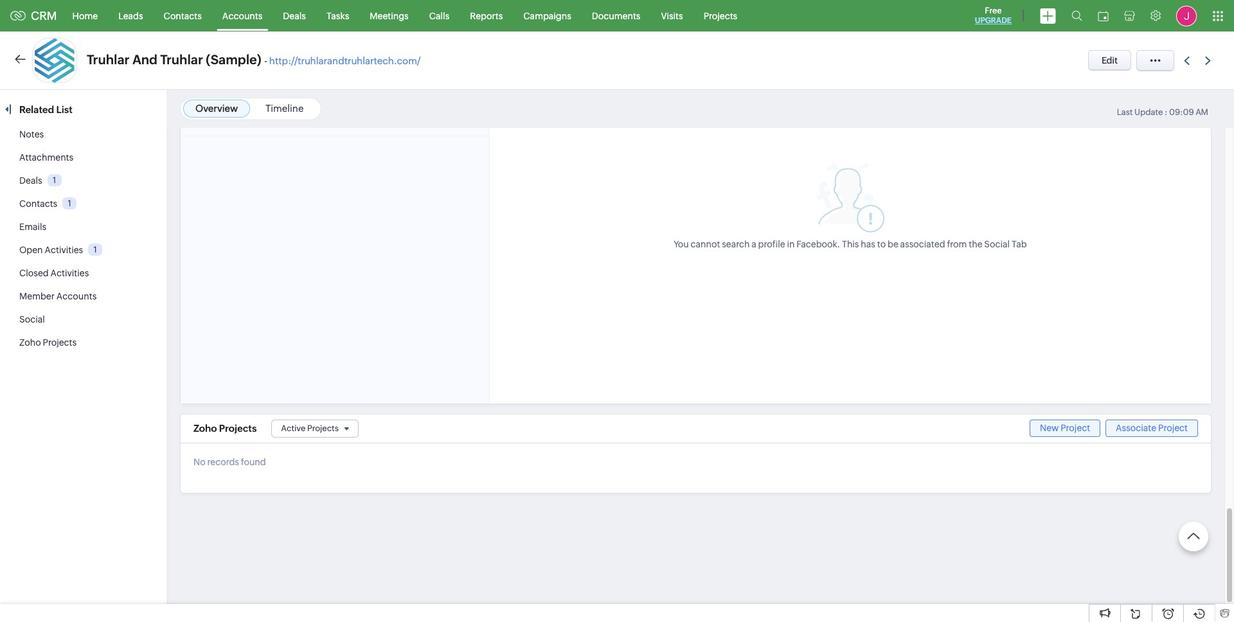 Task type: vqa. For each thing, say whether or not it's contained in the screenshot.
chats image
no



Task type: describe. For each thing, give the bounding box(es) containing it.
documents
[[592, 11, 641, 21]]

records
[[207, 457, 239, 467]]

this
[[842, 239, 859, 249]]

open activities
[[19, 245, 83, 255]]

no records found
[[194, 457, 266, 467]]

1 for contacts
[[68, 199, 71, 208]]

closed activities link
[[19, 268, 89, 278]]

crm link
[[10, 9, 57, 23]]

1 for deals
[[53, 175, 56, 185]]

be
[[888, 239, 899, 249]]

leads
[[118, 11, 143, 21]]

active
[[281, 424, 306, 433]]

new
[[1040, 423, 1059, 434]]

1 truhlar from the left
[[87, 52, 130, 67]]

new project link
[[1030, 420, 1101, 437]]

profile
[[759, 239, 786, 249]]

projects right visits link
[[704, 11, 738, 21]]

(sample)
[[206, 52, 262, 67]]

related
[[19, 104, 54, 115]]

open
[[19, 245, 43, 255]]

http://truhlarandtruhlartech.com/
[[269, 55, 421, 66]]

next record image
[[1206, 56, 1214, 65]]

activities for open activities
[[45, 245, 83, 255]]

1 vertical spatial social
[[19, 314, 45, 325]]

emails link
[[19, 222, 46, 232]]

member
[[19, 291, 55, 302]]

from
[[947, 239, 967, 249]]

.
[[838, 239, 841, 249]]

associate project link
[[1106, 420, 1199, 437]]

Active Projects field
[[271, 420, 359, 438]]

crm
[[31, 9, 57, 23]]

calls
[[429, 11, 450, 21]]

to
[[878, 239, 886, 249]]

meetings
[[370, 11, 409, 21]]

free
[[985, 6, 1002, 15]]

found
[[241, 457, 266, 467]]

overview
[[195, 103, 238, 114]]

0 vertical spatial deals
[[283, 11, 306, 21]]

0 vertical spatial social
[[985, 239, 1010, 249]]

active projects
[[281, 424, 339, 433]]

closed
[[19, 268, 49, 278]]

edit
[[1102, 55, 1118, 66]]

1 vertical spatial accounts
[[56, 291, 97, 302]]

documents link
[[582, 0, 651, 31]]

update
[[1135, 107, 1164, 117]]

open activities link
[[19, 245, 83, 255]]

and
[[132, 52, 158, 67]]

create menu image
[[1040, 8, 1057, 23]]

tasks link
[[316, 0, 360, 31]]

facebook
[[797, 239, 838, 249]]

home link
[[62, 0, 108, 31]]

2 truhlar from the left
[[160, 52, 203, 67]]

1 horizontal spatial accounts
[[222, 11, 263, 21]]

no
[[194, 457, 206, 467]]

projects up no records found
[[219, 423, 257, 434]]

search image
[[1072, 10, 1083, 21]]

reports
[[470, 11, 503, 21]]

the
[[969, 239, 983, 249]]

truhlar and truhlar (sample) - http://truhlarandtruhlartech.com/
[[87, 52, 421, 67]]

member accounts
[[19, 291, 97, 302]]

am
[[1196, 107, 1209, 117]]

social link
[[19, 314, 45, 325]]

-
[[264, 55, 267, 66]]

1 vertical spatial deals link
[[19, 176, 42, 186]]



Task type: locate. For each thing, give the bounding box(es) containing it.
0 horizontal spatial deals link
[[19, 176, 42, 186]]

1 horizontal spatial zoho projects
[[194, 423, 257, 434]]

related list
[[19, 104, 75, 115]]

0 horizontal spatial contacts link
[[19, 199, 57, 209]]

accounts
[[222, 11, 263, 21], [56, 291, 97, 302]]

1 right 'open activities' link on the left top
[[94, 245, 97, 255]]

campaigns link
[[513, 0, 582, 31]]

associate
[[1116, 423, 1157, 434]]

activities for closed activities
[[50, 268, 89, 278]]

home
[[72, 11, 98, 21]]

project right new
[[1061, 423, 1091, 434]]

1 vertical spatial contacts
[[19, 199, 57, 209]]

0 horizontal spatial deals
[[19, 176, 42, 186]]

truhlar left and
[[87, 52, 130, 67]]

social right the
[[985, 239, 1010, 249]]

contacts link up emails
[[19, 199, 57, 209]]

http://truhlarandtruhlartech.com/ link
[[269, 55, 421, 66]]

1 horizontal spatial project
[[1159, 423, 1188, 434]]

zoho up no
[[194, 423, 217, 434]]

edit button
[[1089, 50, 1132, 71]]

create menu element
[[1033, 0, 1064, 31]]

truhlar right and
[[160, 52, 203, 67]]

attachments
[[19, 152, 73, 163]]

projects
[[704, 11, 738, 21], [43, 338, 77, 348], [219, 423, 257, 434], [307, 424, 339, 433]]

1 horizontal spatial deals link
[[273, 0, 316, 31]]

0 vertical spatial deals link
[[273, 0, 316, 31]]

new project
[[1040, 423, 1091, 434]]

contacts up emails
[[19, 199, 57, 209]]

notes link
[[19, 129, 44, 140]]

truhlar
[[87, 52, 130, 67], [160, 52, 203, 67]]

accounts down closed activities link
[[56, 291, 97, 302]]

tasks
[[327, 11, 349, 21]]

0 vertical spatial activities
[[45, 245, 83, 255]]

deals left tasks link
[[283, 11, 306, 21]]

notes
[[19, 129, 44, 140]]

projects inside field
[[307, 424, 339, 433]]

upgrade
[[975, 16, 1012, 25]]

zoho projects
[[19, 338, 77, 348], [194, 423, 257, 434]]

1 vertical spatial zoho
[[194, 423, 217, 434]]

in
[[787, 239, 795, 249]]

previous record image
[[1185, 56, 1190, 65]]

contacts right the leads
[[164, 11, 202, 21]]

project right associate
[[1159, 423, 1188, 434]]

deals link
[[273, 0, 316, 31], [19, 176, 42, 186]]

projects link
[[694, 0, 748, 31]]

attachments link
[[19, 152, 73, 163]]

project for associate project
[[1159, 423, 1188, 434]]

activities up member accounts link
[[50, 268, 89, 278]]

0 horizontal spatial zoho
[[19, 338, 41, 348]]

1 vertical spatial zoho projects
[[194, 423, 257, 434]]

0 horizontal spatial project
[[1061, 423, 1091, 434]]

associated
[[901, 239, 946, 249]]

1 vertical spatial activities
[[50, 268, 89, 278]]

2 vertical spatial 1
[[94, 245, 97, 255]]

tab
[[1012, 239, 1027, 249]]

1 vertical spatial contacts link
[[19, 199, 57, 209]]

zoho projects link
[[19, 338, 77, 348]]

09:09
[[1170, 107, 1194, 117]]

1 horizontal spatial deals
[[283, 11, 306, 21]]

leads link
[[108, 0, 153, 31]]

visits link
[[651, 0, 694, 31]]

0 horizontal spatial social
[[19, 314, 45, 325]]

has
[[861, 239, 876, 249]]

social
[[985, 239, 1010, 249], [19, 314, 45, 325]]

search
[[722, 239, 750, 249]]

project
[[1061, 423, 1091, 434], [1159, 423, 1188, 434]]

last update : 09:09 am
[[1117, 107, 1209, 117]]

deals down attachments
[[19, 176, 42, 186]]

project for new project
[[1061, 423, 1091, 434]]

0 vertical spatial contacts link
[[153, 0, 212, 31]]

projects down social "link"
[[43, 338, 77, 348]]

zoho down social "link"
[[19, 338, 41, 348]]

free upgrade
[[975, 6, 1012, 25]]

reports link
[[460, 0, 513, 31]]

visits
[[661, 11, 683, 21]]

zoho projects up records
[[194, 423, 257, 434]]

zoho
[[19, 338, 41, 348], [194, 423, 217, 434]]

accounts link
[[212, 0, 273, 31]]

1 horizontal spatial contacts
[[164, 11, 202, 21]]

0 vertical spatial contacts
[[164, 11, 202, 21]]

1 horizontal spatial zoho
[[194, 423, 217, 434]]

1 for open activities
[[94, 245, 97, 255]]

associate project
[[1116, 423, 1188, 434]]

0 horizontal spatial accounts
[[56, 291, 97, 302]]

zoho projects down social "link"
[[19, 338, 77, 348]]

0 vertical spatial 1
[[53, 175, 56, 185]]

contacts
[[164, 11, 202, 21], [19, 199, 57, 209]]

meetings link
[[360, 0, 419, 31]]

1
[[53, 175, 56, 185], [68, 199, 71, 208], [94, 245, 97, 255]]

activities up closed activities link
[[45, 245, 83, 255]]

overview link
[[195, 103, 238, 114]]

0 horizontal spatial zoho projects
[[19, 338, 77, 348]]

list
[[56, 104, 72, 115]]

calendar image
[[1098, 11, 1109, 21]]

last
[[1117, 107, 1133, 117]]

1 horizontal spatial truhlar
[[160, 52, 203, 67]]

1 down attachments
[[53, 175, 56, 185]]

cannot
[[691, 239, 720, 249]]

deals link left 'tasks'
[[273, 0, 316, 31]]

1 project from the left
[[1061, 423, 1091, 434]]

0 vertical spatial zoho projects
[[19, 338, 77, 348]]

deals link down attachments
[[19, 176, 42, 186]]

projects right active
[[307, 424, 339, 433]]

1 vertical spatial deals
[[19, 176, 42, 186]]

timeline
[[266, 103, 304, 114]]

contacts link right the leads
[[153, 0, 212, 31]]

social down member
[[19, 314, 45, 325]]

0 horizontal spatial 1
[[53, 175, 56, 185]]

campaigns
[[524, 11, 572, 21]]

accounts up (sample)
[[222, 11, 263, 21]]

emails
[[19, 222, 46, 232]]

1 vertical spatial 1
[[68, 199, 71, 208]]

:
[[1165, 107, 1168, 117]]

search element
[[1064, 0, 1091, 32]]

2 project from the left
[[1159, 423, 1188, 434]]

a
[[752, 239, 757, 249]]

1 up 'open activities' link on the left top
[[68, 199, 71, 208]]

timeline link
[[266, 103, 304, 114]]

profile element
[[1169, 0, 1205, 31]]

activities
[[45, 245, 83, 255], [50, 268, 89, 278]]

0 horizontal spatial truhlar
[[87, 52, 130, 67]]

member accounts link
[[19, 291, 97, 302]]

1 horizontal spatial contacts link
[[153, 0, 212, 31]]

0 vertical spatial zoho
[[19, 338, 41, 348]]

1 horizontal spatial social
[[985, 239, 1010, 249]]

calls link
[[419, 0, 460, 31]]

you cannot search a profile in facebook . this has to be associated from the social tab
[[674, 239, 1027, 249]]

1 horizontal spatial 1
[[68, 199, 71, 208]]

0 horizontal spatial contacts
[[19, 199, 57, 209]]

profile image
[[1177, 5, 1197, 26]]

2 horizontal spatial 1
[[94, 245, 97, 255]]

contacts link
[[153, 0, 212, 31], [19, 199, 57, 209]]

0 vertical spatial accounts
[[222, 11, 263, 21]]

you
[[674, 239, 689, 249]]

closed activities
[[19, 268, 89, 278]]



